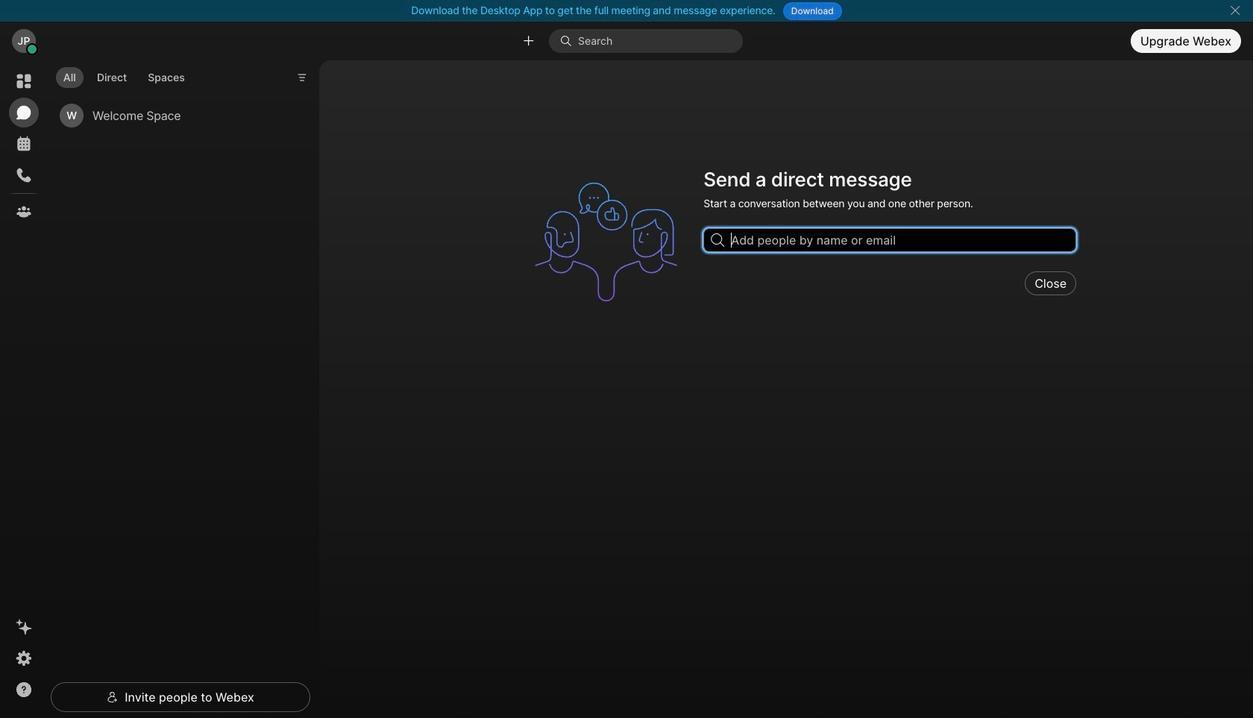 Task type: locate. For each thing, give the bounding box(es) containing it.
tab list
[[52, 58, 196, 93]]

Add people by name or email text field
[[704, 229, 1077, 253]]

search_18 image
[[711, 234, 725, 247]]

start a conversation between you and one other person. image
[[528, 163, 695, 321]]

navigation
[[0, 60, 48, 719]]

cancel_16 image
[[1230, 4, 1242, 16]]



Task type: describe. For each thing, give the bounding box(es) containing it.
welcome space list item
[[54, 97, 299, 134]]

webex tab list
[[9, 66, 39, 227]]



